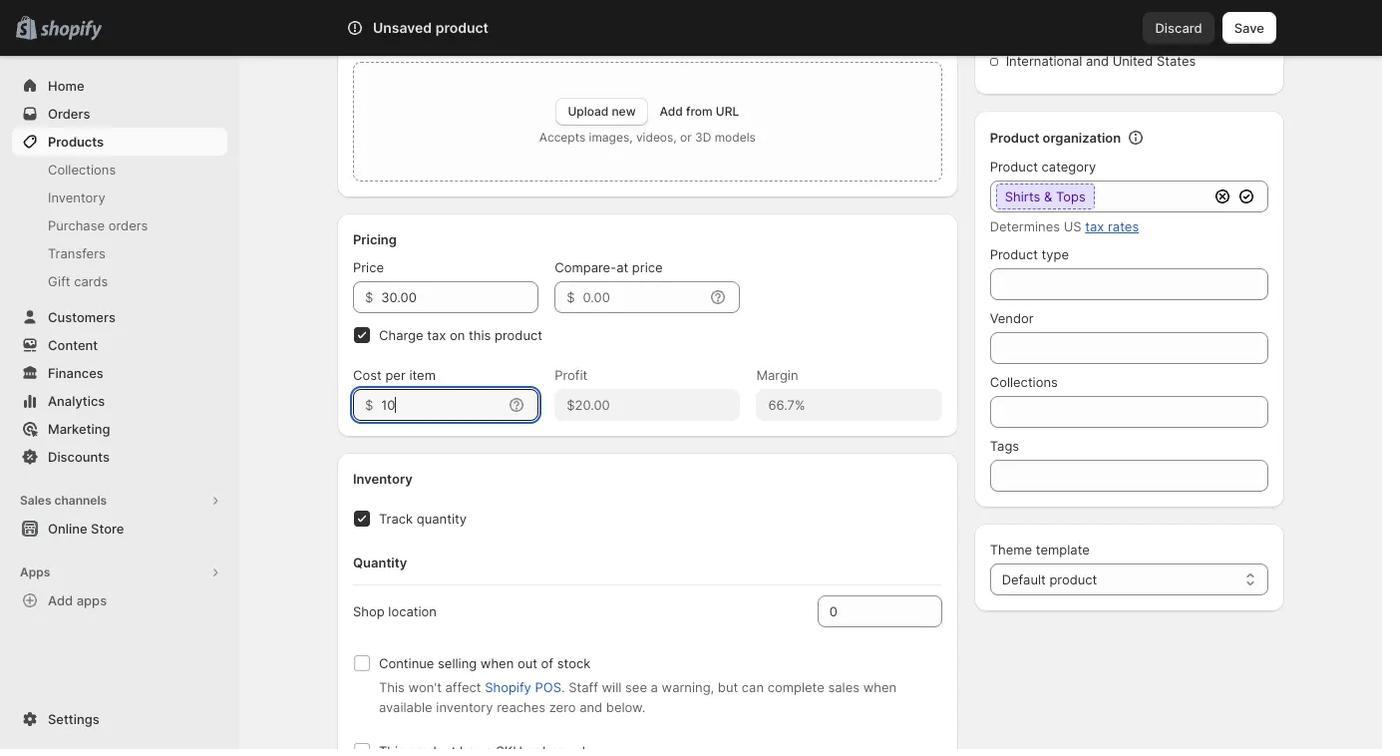 Task type: locate. For each thing, give the bounding box(es) containing it.
0 vertical spatial inventory
[[48, 190, 105, 206]]

0 horizontal spatial add
[[48, 593, 73, 609]]

new
[[612, 104, 636, 119]]

3d
[[695, 130, 712, 145]]

1 vertical spatial add
[[48, 593, 73, 609]]

2 vertical spatial product
[[990, 246, 1038, 262]]

product type
[[990, 246, 1069, 262]]

shopify
[[485, 679, 532, 695]]

shopify pos link
[[485, 679, 562, 695]]

1 vertical spatial collections
[[990, 374, 1058, 390]]

accepts images, videos, or 3d models
[[540, 130, 756, 145]]

sales
[[20, 493, 51, 508]]

$ down price
[[365, 289, 373, 305]]

purchase orders link
[[12, 211, 227, 239]]

profit
[[555, 367, 588, 383]]

0 vertical spatial add
[[660, 104, 683, 119]]

collections down vendor
[[990, 374, 1058, 390]]

$ down compare- at the top of the page
[[567, 289, 575, 305]]

product down template
[[1050, 572, 1098, 588]]

media
[[357, 28, 396, 44]]

sales channels
[[20, 493, 107, 508]]

Tags text field
[[990, 460, 1269, 492]]

and left united
[[1086, 53, 1109, 69]]

Product type text field
[[990, 268, 1269, 300]]

add left from
[[660, 104, 683, 119]]

at
[[617, 259, 629, 275]]

0 vertical spatial product
[[990, 130, 1040, 146]]

1 horizontal spatial and
[[1086, 53, 1109, 69]]

inventory up 'track'
[[353, 471, 413, 487]]

upload new
[[568, 104, 636, 119]]

or
[[680, 130, 692, 145]]

collections down products
[[48, 162, 116, 178]]

from
[[686, 104, 713, 119]]

Vendor text field
[[990, 332, 1269, 364]]

1 vertical spatial when
[[864, 679, 897, 695]]

when inside '. staff will see a warning, but can complete sales when available inventory reaches zero and below.'
[[864, 679, 897, 695]]

can
[[742, 679, 764, 695]]

1 vertical spatial tax
[[427, 327, 446, 343]]

product down determines
[[990, 246, 1038, 262]]

continue selling when out of stock
[[379, 655, 591, 671]]

2 product from the top
[[990, 159, 1038, 175]]

Product category text field
[[990, 181, 1209, 212]]

save
[[1235, 20, 1265, 36]]

compare-at price
[[555, 259, 663, 275]]

upload
[[568, 104, 609, 119]]

1 horizontal spatial inventory
[[353, 471, 413, 487]]

1 vertical spatial product
[[495, 327, 543, 343]]

0 horizontal spatial when
[[481, 655, 514, 671]]

1 horizontal spatial add
[[660, 104, 683, 119]]

videos,
[[636, 130, 677, 145]]

channels
[[54, 493, 107, 508]]

shop location
[[353, 604, 437, 620]]

pricing
[[353, 231, 397, 247]]

staff
[[569, 679, 598, 695]]

compare-
[[555, 259, 617, 275]]

1 vertical spatial product
[[990, 159, 1038, 175]]

tax left on
[[427, 327, 446, 343]]

cost per item
[[353, 367, 436, 383]]

and
[[1086, 53, 1109, 69], [580, 699, 603, 715]]

product down product organization
[[990, 159, 1038, 175]]

product organization
[[990, 130, 1122, 146]]

product right this
[[495, 327, 543, 343]]

0 vertical spatial collections
[[48, 162, 116, 178]]

Collections text field
[[990, 396, 1269, 428]]

continue
[[379, 655, 434, 671]]

inventory up "purchase"
[[48, 190, 105, 206]]

add inside button
[[48, 593, 73, 609]]

0 horizontal spatial and
[[580, 699, 603, 715]]

pos
[[535, 679, 562, 695]]

vendor
[[990, 310, 1034, 326]]

gift
[[48, 273, 70, 289]]

won't
[[409, 679, 442, 695]]

0 vertical spatial product
[[436, 19, 489, 36]]

upload new button
[[556, 98, 648, 126]]

$ down "cost"
[[365, 397, 373, 413]]

charge
[[379, 327, 424, 343]]

discounts
[[48, 449, 110, 465]]

see
[[626, 679, 647, 695]]

discard
[[1156, 20, 1203, 36]]

$ for price
[[365, 289, 373, 305]]

customers link
[[12, 303, 227, 331]]

settings link
[[12, 705, 227, 733]]

1 horizontal spatial when
[[864, 679, 897, 695]]

analytics link
[[12, 387, 227, 415]]

tax right us on the top right
[[1086, 218, 1105, 234]]

None number field
[[818, 596, 913, 628]]

1 horizontal spatial tax
[[1086, 218, 1105, 234]]

$ for cost per item
[[365, 397, 373, 413]]

default product
[[1002, 572, 1098, 588]]

product for product category
[[990, 159, 1038, 175]]

online store
[[48, 521, 124, 537]]

2 vertical spatial product
[[1050, 572, 1098, 588]]

determines
[[990, 218, 1060, 234]]

warning,
[[662, 679, 715, 695]]

purchase
[[48, 217, 105, 233]]

quantity
[[417, 511, 467, 527]]

settings
[[48, 711, 99, 727]]

product right unsaved
[[436, 19, 489, 36]]

product up product category
[[990, 130, 1040, 146]]

Price text field
[[381, 281, 539, 313]]

product for default product
[[1050, 572, 1098, 588]]

search button
[[402, 12, 981, 44]]

add
[[660, 104, 683, 119], [48, 593, 73, 609]]

transfers link
[[12, 239, 227, 267]]

customers
[[48, 309, 116, 325]]

below.
[[606, 699, 646, 715]]

add from url
[[660, 104, 739, 119]]

when right sales
[[864, 679, 897, 695]]

0 horizontal spatial product
[[436, 19, 489, 36]]

content
[[48, 337, 98, 353]]

apps
[[20, 565, 50, 580]]

orders
[[48, 106, 90, 122]]

default
[[1002, 572, 1046, 588]]

0 vertical spatial tax
[[1086, 218, 1105, 234]]

when up shopify
[[481, 655, 514, 671]]

1 vertical spatial and
[[580, 699, 603, 715]]

0 vertical spatial and
[[1086, 53, 1109, 69]]

3 product from the top
[[990, 246, 1038, 262]]

1 horizontal spatial collections
[[990, 374, 1058, 390]]

product for product type
[[990, 246, 1038, 262]]

add left apps on the bottom
[[48, 593, 73, 609]]

$
[[365, 289, 373, 305], [567, 289, 575, 305], [365, 397, 373, 413]]

product for unsaved product
[[436, 19, 489, 36]]

inventory
[[48, 190, 105, 206], [353, 471, 413, 487]]

analytics
[[48, 393, 105, 409]]

1 product from the top
[[990, 130, 1040, 146]]

and down staff
[[580, 699, 603, 715]]

collections
[[48, 162, 116, 178], [990, 374, 1058, 390]]

reaches
[[497, 699, 546, 715]]

cost
[[353, 367, 382, 383]]

add for add apps
[[48, 593, 73, 609]]

2 horizontal spatial product
[[1050, 572, 1098, 588]]



Task type: vqa. For each thing, say whether or not it's contained in the screenshot.
left IS
no



Task type: describe. For each thing, give the bounding box(es) containing it.
search
[[435, 20, 478, 36]]

products
[[48, 134, 104, 150]]

determines us tax rates
[[990, 218, 1139, 234]]

united
[[1113, 53, 1154, 69]]

online store link
[[12, 515, 227, 543]]

track quantity
[[379, 511, 467, 527]]

finances
[[48, 365, 104, 381]]

product for product organization
[[990, 130, 1040, 146]]

finances link
[[12, 359, 227, 387]]

. staff will see a warning, but can complete sales when available inventory reaches zero and below.
[[379, 679, 897, 715]]

cards
[[74, 273, 108, 289]]

this
[[469, 327, 491, 343]]

add apps
[[48, 593, 107, 609]]

out
[[518, 655, 538, 671]]

gift cards link
[[12, 267, 227, 295]]

0 horizontal spatial collections
[[48, 162, 116, 178]]

0 horizontal spatial tax
[[427, 327, 446, 343]]

location
[[388, 604, 437, 620]]

on
[[450, 327, 465, 343]]

products link
[[12, 128, 227, 156]]

1 horizontal spatial product
[[495, 327, 543, 343]]

.
[[562, 679, 565, 695]]

us
[[1064, 218, 1082, 234]]

online store button
[[0, 515, 239, 543]]

theme
[[990, 542, 1033, 558]]

organization
[[1043, 130, 1122, 146]]

affect
[[445, 679, 481, 695]]

but
[[718, 679, 738, 695]]

international
[[1006, 53, 1083, 69]]

home
[[48, 78, 84, 94]]

this won't affect shopify pos
[[379, 679, 562, 695]]

product category
[[990, 159, 1097, 175]]

sales
[[828, 679, 860, 695]]

$ for compare-at price
[[567, 289, 575, 305]]

marketing
[[48, 421, 110, 437]]

models
[[715, 130, 756, 145]]

unsaved product
[[373, 19, 489, 36]]

zero
[[549, 699, 576, 715]]

inventory link
[[12, 184, 227, 211]]

inventory
[[436, 699, 493, 715]]

online
[[48, 521, 87, 537]]

home link
[[12, 72, 227, 100]]

content link
[[12, 331, 227, 359]]

url
[[716, 104, 739, 119]]

store
[[91, 521, 124, 537]]

charge tax on this product
[[379, 327, 543, 343]]

Compare-at price text field
[[583, 281, 705, 313]]

orders
[[108, 217, 148, 233]]

will
[[602, 679, 622, 695]]

this
[[379, 679, 405, 695]]

discounts link
[[12, 443, 227, 471]]

template
[[1036, 542, 1090, 558]]

0 vertical spatial when
[[481, 655, 514, 671]]

type
[[1042, 246, 1069, 262]]

price
[[353, 259, 384, 275]]

add apps button
[[12, 587, 227, 615]]

complete
[[768, 679, 825, 695]]

add for add from url
[[660, 104, 683, 119]]

shopify image
[[40, 21, 102, 41]]

tags
[[990, 438, 1020, 454]]

of
[[541, 655, 554, 671]]

a
[[651, 679, 658, 695]]

orders link
[[12, 100, 227, 128]]

add from url button
[[660, 104, 739, 119]]

category
[[1042, 159, 1097, 175]]

transfers
[[48, 245, 106, 261]]

images,
[[589, 130, 633, 145]]

Profit text field
[[555, 389, 741, 421]]

accepts
[[540, 130, 586, 145]]

quantity
[[353, 555, 407, 571]]

states
[[1157, 53, 1196, 69]]

Margin text field
[[757, 389, 942, 421]]

0 horizontal spatial inventory
[[48, 190, 105, 206]]

and inside '. staff will see a warning, but can complete sales when available inventory reaches zero and below.'
[[580, 699, 603, 715]]

1 vertical spatial inventory
[[353, 471, 413, 487]]

theme template
[[990, 542, 1090, 558]]

marketing link
[[12, 415, 227, 443]]

collections link
[[12, 156, 227, 184]]

apps button
[[12, 559, 227, 587]]

tax rates link
[[1086, 218, 1139, 234]]

international and united states
[[1006, 53, 1196, 69]]

per
[[385, 367, 406, 383]]

gift cards
[[48, 273, 108, 289]]

Cost per item text field
[[381, 389, 503, 421]]

price
[[632, 259, 663, 275]]

margin
[[757, 367, 799, 383]]



